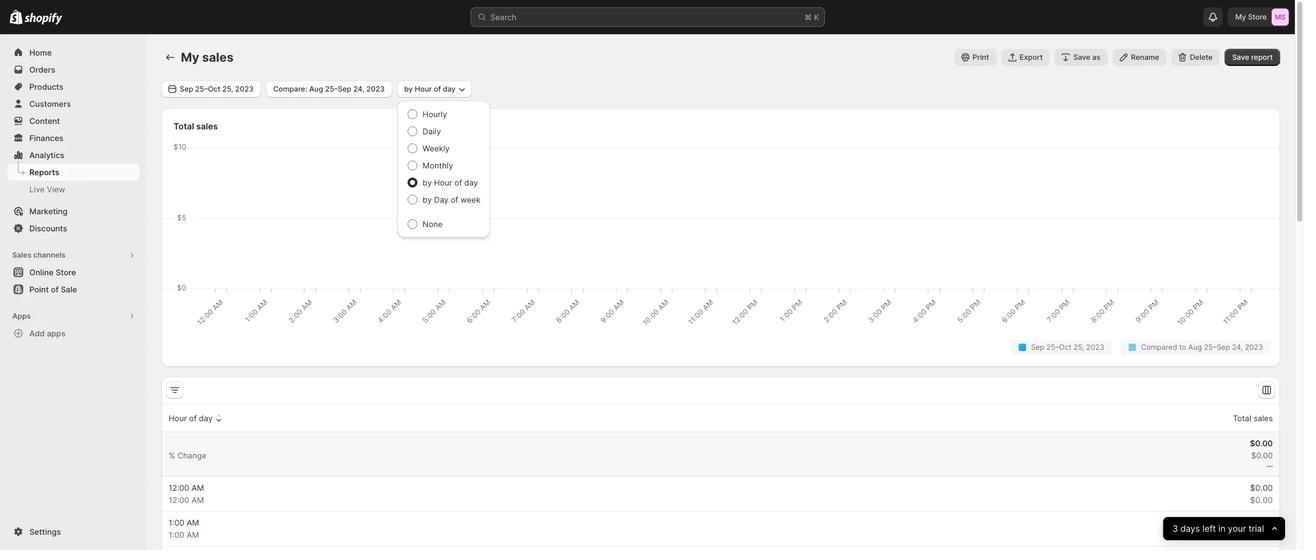 Task type: locate. For each thing, give the bounding box(es) containing it.
by hour of day up hourly
[[404, 84, 456, 94]]

2 1:00 from the top
[[169, 530, 184, 540]]

25–oct
[[195, 84, 220, 94], [1047, 343, 1072, 352]]

12:00 up 1:00 am 1:00 am
[[169, 496, 189, 505]]

analytics link
[[7, 147, 139, 164]]

0 horizontal spatial 25,
[[222, 84, 233, 94]]

store inside online store link
[[56, 268, 76, 277]]

finances link
[[7, 130, 139, 147]]

of
[[434, 84, 441, 94], [455, 178, 462, 188], [451, 195, 458, 205], [51, 285, 59, 295], [189, 414, 197, 424]]

1 horizontal spatial 25–sep
[[1204, 343, 1230, 352]]

compare: aug 25–sep 24, 2023 button
[[266, 81, 392, 98]]

0 horizontal spatial 25–sep
[[325, 84, 351, 94]]

total
[[174, 121, 194, 131], [1233, 414, 1252, 424]]

reports link
[[7, 164, 139, 181]]

0 horizontal spatial sep 25–oct 25, 2023
[[180, 84, 254, 94]]

day up hourly
[[443, 84, 456, 94]]

0 horizontal spatial 24,
[[353, 84, 364, 94]]

25–sep
[[325, 84, 351, 94], [1204, 343, 1230, 352]]

1 vertical spatial day
[[464, 178, 478, 188]]

0 vertical spatial 1:00
[[169, 518, 184, 528]]

store left the my store icon
[[1248, 12, 1267, 21]]

1:00
[[169, 518, 184, 528], [169, 530, 184, 540]]

0 vertical spatial 25–oct
[[195, 84, 220, 94]]

1 vertical spatial total sales
[[1233, 414, 1273, 424]]

my up 'sep 25–oct 25, 2023' dropdown button
[[181, 50, 199, 65]]

sep
[[180, 84, 193, 94], [1031, 343, 1045, 352]]

total sales
[[174, 121, 218, 131], [1233, 414, 1273, 424]]

0 vertical spatial 12:00
[[169, 483, 189, 493]]

1 horizontal spatial save
[[1232, 53, 1249, 62]]

1 vertical spatial sep
[[1031, 343, 1045, 352]]

delete
[[1190, 53, 1213, 62]]

sales down 'sep 25–oct 25, 2023' dropdown button
[[196, 121, 218, 131]]

2 vertical spatial hour
[[169, 414, 187, 424]]

1 vertical spatial aug
[[1188, 343, 1202, 352]]

content
[[29, 116, 60, 126]]

$0.00
[[1250, 439, 1273, 449], [1251, 451, 1273, 461], [1250, 483, 1273, 493], [1250, 496, 1273, 505], [1250, 518, 1273, 528], [1250, 530, 1273, 540]]

2 horizontal spatial hour
[[434, 178, 452, 188]]

save left as
[[1073, 53, 1091, 62]]

1 vertical spatial 1:00
[[169, 530, 184, 540]]

apps button
[[7, 308, 139, 325]]

2 $0.00 $0.00 from the top
[[1250, 518, 1273, 540]]

day up change
[[199, 414, 213, 424]]

compare:
[[273, 84, 307, 94]]

1 horizontal spatial 25,
[[1074, 343, 1084, 352]]

25–oct inside dropdown button
[[195, 84, 220, 94]]

none
[[423, 219, 443, 229]]

0 vertical spatial store
[[1248, 12, 1267, 21]]

2 vertical spatial sales
[[1254, 414, 1273, 424]]

1 vertical spatial 24,
[[1232, 343, 1243, 352]]

settings link
[[7, 524, 139, 541]]

total sales down 'sep 25–oct 25, 2023' dropdown button
[[174, 121, 218, 131]]

export button
[[1001, 49, 1050, 66]]

0 vertical spatial by hour of day
[[404, 84, 456, 94]]

0 vertical spatial sep
[[180, 84, 193, 94]]

compared
[[1141, 343, 1177, 352]]

24,
[[353, 84, 364, 94], [1232, 343, 1243, 352]]

0 vertical spatial 25–sep
[[325, 84, 351, 94]]

2 vertical spatial by
[[423, 195, 432, 205]]

0 vertical spatial total sales
[[174, 121, 218, 131]]

save report button
[[1225, 49, 1280, 66]]

online
[[29, 268, 54, 277]]

1 vertical spatial hour
[[434, 178, 452, 188]]

shopify image
[[10, 10, 23, 24]]

aug
[[309, 84, 323, 94], [1188, 343, 1202, 352]]

0 vertical spatial hour
[[415, 84, 432, 94]]

by inside dropdown button
[[404, 84, 413, 94]]

orders link
[[7, 61, 139, 78]]

hour
[[415, 84, 432, 94], [434, 178, 452, 188], [169, 414, 187, 424]]

25,
[[222, 84, 233, 94], [1074, 343, 1084, 352]]

3 days left in your trial
[[1173, 523, 1264, 534]]

$0.00 $0.00 down no change image
[[1250, 483, 1273, 505]]

1 vertical spatial store
[[56, 268, 76, 277]]

0 horizontal spatial day
[[199, 414, 213, 424]]

hour up hourly
[[415, 84, 432, 94]]

$0.00 $0.00 right your
[[1250, 518, 1273, 540]]

by hour of day inside dropdown button
[[404, 84, 456, 94]]

0 horizontal spatial aug
[[309, 84, 323, 94]]

1 horizontal spatial sep 25–oct 25, 2023
[[1031, 343, 1105, 352]]

1 vertical spatial total
[[1233, 414, 1252, 424]]

hour inside hour of day button
[[169, 414, 187, 424]]

total sales button
[[1219, 407, 1275, 430]]

2 save from the left
[[1232, 53, 1249, 62]]

1 vertical spatial $0.00 $0.00
[[1250, 518, 1273, 540]]

trial
[[1249, 523, 1264, 534]]

1 horizontal spatial total sales
[[1233, 414, 1273, 424]]

my left the my store icon
[[1235, 12, 1246, 21]]

sep 25–oct 25, 2023 inside dropdown button
[[180, 84, 254, 94]]

1 horizontal spatial aug
[[1188, 343, 1202, 352]]

point of sale link
[[7, 281, 139, 298]]

25–sep right compare:
[[325, 84, 351, 94]]

change
[[177, 451, 206, 461]]

1 horizontal spatial 24,
[[1232, 343, 1243, 352]]

my for my store
[[1235, 12, 1246, 21]]

day
[[443, 84, 456, 94], [464, 178, 478, 188], [199, 414, 213, 424]]

day up week on the top of page
[[464, 178, 478, 188]]

save for save report
[[1232, 53, 1249, 62]]

of left sale
[[51, 285, 59, 295]]

2023 inside dropdown button
[[366, 84, 385, 94]]

products link
[[7, 78, 139, 95]]

add
[[29, 329, 45, 339]]

1 vertical spatial my
[[181, 50, 199, 65]]

sales up no change image
[[1254, 414, 1273, 424]]

store up sale
[[56, 268, 76, 277]]

marketing link
[[7, 203, 139, 220]]

left
[[1203, 523, 1216, 534]]

1 horizontal spatial day
[[443, 84, 456, 94]]

print button
[[954, 49, 996, 66]]

channels
[[33, 251, 65, 260]]

0 horizontal spatial hour
[[169, 414, 187, 424]]

k
[[814, 12, 819, 22]]

3 days left in your trial button
[[1164, 518, 1285, 541]]

12:00 down %
[[169, 483, 189, 493]]

0 horizontal spatial my
[[181, 50, 199, 65]]

0 horizontal spatial 25–oct
[[195, 84, 220, 94]]

0 vertical spatial $0.00 $0.00
[[1250, 483, 1273, 505]]

sep 25–oct 25, 2023
[[180, 84, 254, 94], [1031, 343, 1105, 352]]

aug right compare:
[[309, 84, 323, 94]]

1 horizontal spatial sep
[[1031, 343, 1045, 352]]

$0.00 $0.00
[[1250, 483, 1273, 505], [1250, 518, 1273, 540]]

0 vertical spatial 25,
[[222, 84, 233, 94]]

customers link
[[7, 95, 139, 112]]

of up by day of week
[[455, 178, 462, 188]]

export
[[1020, 53, 1043, 62]]

of inside dropdown button
[[434, 84, 441, 94]]

0 horizontal spatial save
[[1073, 53, 1091, 62]]

1 $0.00 $0.00 from the top
[[1250, 483, 1273, 505]]

1 vertical spatial by
[[423, 178, 432, 188]]

am
[[192, 483, 204, 493], [192, 496, 204, 505], [187, 518, 199, 528], [187, 530, 199, 540]]

as
[[1092, 53, 1101, 62]]

⌘
[[805, 12, 812, 22]]

by hour of day button
[[397, 81, 472, 98]]

by hour of day up by day of week
[[423, 178, 478, 188]]

0 horizontal spatial store
[[56, 268, 76, 277]]

live
[[29, 185, 45, 194]]

0 vertical spatial by
[[404, 84, 413, 94]]

0 horizontal spatial total sales
[[174, 121, 218, 131]]

2023
[[235, 84, 254, 94], [366, 84, 385, 94], [1086, 343, 1105, 352], [1245, 343, 1263, 352]]

0 vertical spatial my
[[1235, 12, 1246, 21]]

total sales up no change image
[[1233, 414, 1273, 424]]

hour up %
[[169, 414, 187, 424]]

of up hourly
[[434, 84, 441, 94]]

add apps
[[29, 329, 65, 339]]

1 horizontal spatial my
[[1235, 12, 1246, 21]]

save left report
[[1232, 53, 1249, 62]]

of right day on the left
[[451, 195, 458, 205]]

1 horizontal spatial total
[[1233, 414, 1252, 424]]

days
[[1181, 523, 1200, 534]]

0 horizontal spatial sep
[[180, 84, 193, 94]]

25–sep right to
[[1204, 343, 1230, 352]]

0 vertical spatial 24,
[[353, 84, 364, 94]]

1 vertical spatial 25–oct
[[1047, 343, 1072, 352]]

0 vertical spatial sep 25–oct 25, 2023
[[180, 84, 254, 94]]

1 save from the left
[[1073, 53, 1091, 62]]

shopify image
[[25, 13, 62, 25]]

2 vertical spatial day
[[199, 414, 213, 424]]

sales up 'sep 25–oct 25, 2023' dropdown button
[[202, 50, 234, 65]]

1 horizontal spatial store
[[1248, 12, 1267, 21]]

my sales
[[181, 50, 234, 65]]

rename button
[[1113, 49, 1167, 66]]

0 vertical spatial aug
[[309, 84, 323, 94]]

1 horizontal spatial hour
[[415, 84, 432, 94]]

25–sep inside dropdown button
[[325, 84, 351, 94]]

finances
[[29, 133, 63, 143]]

hour up day on the left
[[434, 178, 452, 188]]

by
[[404, 84, 413, 94], [423, 178, 432, 188], [423, 195, 432, 205]]

hour inside by hour of day dropdown button
[[415, 84, 432, 94]]

aug right to
[[1188, 343, 1202, 352]]

home
[[29, 48, 52, 57]]

sales
[[12, 251, 31, 260]]

0 vertical spatial total
[[174, 121, 194, 131]]

store
[[1248, 12, 1267, 21], [56, 268, 76, 277]]

0 vertical spatial day
[[443, 84, 456, 94]]

12:00 am 12:00 am
[[169, 483, 204, 505]]

sales channels
[[12, 251, 65, 260]]

sales
[[202, 50, 234, 65], [196, 121, 218, 131], [1254, 414, 1273, 424]]

1 vertical spatial 12:00
[[169, 496, 189, 505]]



Task type: describe. For each thing, give the bounding box(es) containing it.
my for my sales
[[181, 50, 199, 65]]

store for online store
[[56, 268, 76, 277]]

compare: aug 25–sep 24, 2023
[[273, 84, 385, 94]]

0 vertical spatial sales
[[202, 50, 234, 65]]

total sales inside button
[[1233, 414, 1273, 424]]

online store
[[29, 268, 76, 277]]

report
[[1251, 53, 1273, 62]]

customers
[[29, 99, 71, 109]]

24, inside dropdown button
[[353, 84, 364, 94]]

weekly
[[423, 144, 450, 153]]

hour of day button
[[167, 407, 227, 430]]

in
[[1219, 523, 1226, 534]]

view
[[47, 185, 65, 194]]

sep 25–oct 25, 2023 button
[[161, 81, 261, 98]]

1 vertical spatial 25,
[[1074, 343, 1084, 352]]

2 horizontal spatial day
[[464, 178, 478, 188]]

search
[[490, 12, 517, 22]]

of up change
[[189, 414, 197, 424]]

save as button
[[1055, 49, 1108, 66]]

sales inside button
[[1254, 414, 1273, 424]]

online store link
[[7, 264, 139, 281]]

sale
[[61, 285, 77, 295]]

sales channels button
[[7, 247, 139, 264]]

rename
[[1131, 53, 1159, 62]]

online store button
[[0, 264, 147, 281]]

live view
[[29, 185, 65, 194]]

$0.00 $0.00 for 12:00 am
[[1250, 483, 1273, 505]]

1 vertical spatial by hour of day
[[423, 178, 478, 188]]

your
[[1228, 523, 1246, 534]]

analytics
[[29, 150, 64, 160]]

point
[[29, 285, 49, 295]]

to
[[1179, 343, 1186, 352]]

2023 inside dropdown button
[[235, 84, 254, 94]]

my store
[[1235, 12, 1267, 21]]

1 vertical spatial 25–sep
[[1204, 343, 1230, 352]]

products
[[29, 82, 63, 92]]

save report
[[1232, 53, 1273, 62]]

⌘ k
[[805, 12, 819, 22]]

daily
[[423, 127, 441, 136]]

1 vertical spatial sales
[[196, 121, 218, 131]]

point of sale button
[[0, 281, 147, 298]]

save for save as
[[1073, 53, 1091, 62]]

my store image
[[1272, 9, 1289, 26]]

25, inside dropdown button
[[222, 84, 233, 94]]

0 horizontal spatial total
[[174, 121, 194, 131]]

store for my store
[[1248, 12, 1267, 21]]

by day of week
[[423, 195, 481, 205]]

hour of day
[[169, 414, 213, 424]]

monthly
[[423, 161, 453, 171]]

print
[[973, 53, 989, 62]]

% change
[[169, 451, 206, 461]]

point of sale
[[29, 285, 77, 295]]

$0.00 $0.00 for 1:00 am
[[1250, 518, 1273, 540]]

day
[[434, 195, 449, 205]]

1:00 am 1:00 am
[[169, 518, 199, 540]]

orders
[[29, 65, 55, 75]]

delete button
[[1172, 49, 1220, 66]]

home link
[[7, 44, 139, 61]]

settings
[[29, 527, 61, 537]]

1 vertical spatial sep 25–oct 25, 2023
[[1031, 343, 1105, 352]]

add apps button
[[7, 325, 139, 342]]

save as
[[1073, 53, 1101, 62]]

reports
[[29, 167, 59, 177]]

apps
[[47, 329, 65, 339]]

1 horizontal spatial 25–oct
[[1047, 343, 1072, 352]]

total inside button
[[1233, 414, 1252, 424]]

marketing
[[29, 207, 68, 216]]

day inside dropdown button
[[443, 84, 456, 94]]

discounts
[[29, 224, 67, 233]]

2 12:00 from the top
[[169, 496, 189, 505]]

sep inside dropdown button
[[180, 84, 193, 94]]

1 12:00 from the top
[[169, 483, 189, 493]]

content link
[[7, 112, 139, 130]]

live view link
[[7, 181, 139, 198]]

compared to aug 25–sep 24, 2023
[[1141, 343, 1263, 352]]

%
[[169, 451, 175, 461]]

day inside button
[[199, 414, 213, 424]]

no change image
[[1266, 462, 1273, 472]]

discounts link
[[7, 220, 139, 237]]

apps
[[12, 312, 31, 321]]

1 1:00 from the top
[[169, 518, 184, 528]]

3
[[1173, 523, 1178, 534]]

week
[[461, 195, 481, 205]]

hourly
[[423, 109, 447, 119]]

aug inside dropdown button
[[309, 84, 323, 94]]



Task type: vqa. For each thing, say whether or not it's contained in the screenshot.
"Search products" text box
no



